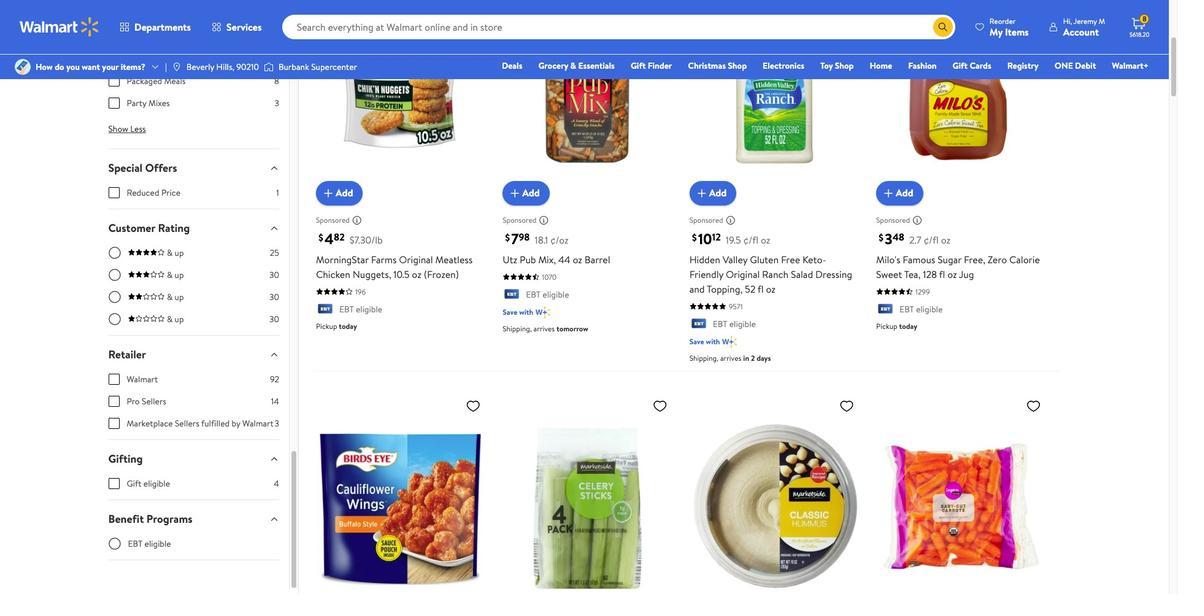 Task type: locate. For each thing, give the bounding box(es) containing it.
ebt image for 4
[[316, 304, 334, 316]]

pickup today down 1299
[[877, 321, 918, 331]]

1 shop from the left
[[728, 60, 747, 72]]

save for 10
[[690, 336, 704, 347]]

add up 82
[[336, 186, 353, 200]]

0 vertical spatial sellers
[[142, 395, 166, 408]]

1 horizontal spatial shipping,
[[690, 353, 719, 363]]

EBT eligible radio
[[108, 538, 121, 550]]

¢/fl
[[744, 233, 759, 247], [924, 233, 939, 247]]

oz right 10.5
[[412, 267, 422, 281]]

shipping, arrives in 2 days
[[690, 353, 771, 363]]

14
[[271, 395, 279, 408]]

oz inside $ 7 98 18.1 ¢/oz utz pub mix, 44 oz barrel
[[573, 253, 582, 266]]

0 horizontal spatial fl
[[758, 282, 764, 296]]

shipping, left tomorrow
[[503, 323, 532, 334]]

ebt image
[[503, 289, 521, 301], [877, 304, 895, 316]]

0 vertical spatial 30
[[269, 269, 279, 281]]

original inside $ 4 82 $7.30/lb morningstar farms original meatless chicken nuggets, 10.5 oz (frozen)
[[399, 253, 433, 266]]

fl
[[939, 267, 945, 281], [758, 282, 764, 296]]

4 add button from the left
[[877, 181, 924, 205]]

48
[[893, 230, 905, 244]]

ad disclaimer and feedback image for 10
[[726, 215, 736, 225]]

valley
[[723, 253, 748, 266]]

gift left finder in the top right of the page
[[631, 60, 646, 72]]

2 30 from the top
[[269, 291, 279, 303]]

1 sponsored from the left
[[316, 215, 350, 225]]

$
[[318, 231, 323, 244], [505, 231, 510, 244], [692, 231, 697, 244], [879, 231, 884, 244]]

ebt for 10
[[713, 318, 728, 330]]

walmart right by
[[242, 417, 274, 430]]

up for 1 out of 5 stars and up, 30 items radio
[[175, 313, 184, 325]]

original up 52
[[726, 267, 760, 281]]

ad disclaimer and feedback image up "18.1"
[[539, 215, 549, 225]]

3 add from the left
[[709, 186, 727, 200]]

1 $ from the left
[[318, 231, 323, 244]]

benefit programs button
[[99, 500, 289, 538]]

ebt image for 3
[[877, 304, 895, 316]]

0 vertical spatial shipping,
[[503, 323, 532, 334]]

1 vertical spatial shipping,
[[690, 353, 719, 363]]

pickup today
[[316, 321, 357, 331], [877, 321, 918, 331]]

retailer group
[[108, 373, 279, 439]]

1 horizontal spatial today
[[900, 321, 918, 331]]

0 horizontal spatial save
[[503, 307, 518, 317]]

add button up ad disclaimer and feedback icon
[[877, 181, 924, 205]]

2 vertical spatial 3
[[275, 417, 279, 430]]

cards
[[970, 60, 992, 72]]

0 horizontal spatial arrives
[[534, 323, 555, 334]]

birds eye buffalo style frozen cauliflower wings, 13.5 oz (frozen) image
[[316, 393, 486, 594]]

1 ad disclaimer and feedback image from the left
[[352, 215, 362, 225]]

ad disclaimer and feedback image
[[352, 215, 362, 225], [539, 215, 549, 225], [726, 215, 736, 225]]

fl right 128
[[939, 267, 945, 281]]

eligible down 9571 in the right of the page
[[730, 318, 756, 330]]

2 up from the top
[[175, 269, 184, 281]]

8 up $618.20
[[1143, 14, 1147, 24]]

1 vertical spatial ebt image
[[690, 319, 708, 331]]

ebt image for 10
[[690, 319, 708, 331]]

burbank supercenter
[[279, 61, 357, 73]]

2.7
[[910, 233, 922, 247]]

1 add to cart image from the left
[[321, 186, 336, 201]]

ebt eligible down the 196
[[339, 303, 382, 315]]

1 today from the left
[[339, 321, 357, 331]]

add button up 98
[[503, 181, 550, 205]]

18.1
[[535, 233, 548, 247]]

8 for 8 $618.20
[[1143, 14, 1147, 24]]

sponsored for 10
[[690, 215, 723, 225]]

save with for 7
[[503, 307, 533, 317]]

barrel
[[585, 253, 610, 266]]

0 horizontal spatial gift
[[127, 478, 141, 490]]

8 down the burbank
[[274, 75, 279, 87]]

1 up from the top
[[175, 247, 184, 259]]

0 vertical spatial fl
[[939, 267, 945, 281]]

&
[[571, 60, 576, 72], [167, 247, 173, 259], [167, 269, 173, 281], [167, 291, 173, 303], [167, 313, 173, 325]]

eligible for 10
[[730, 318, 756, 330]]

gift for gift finder
[[631, 60, 646, 72]]

0 vertical spatial ebt image
[[316, 304, 334, 316]]

pickup down chicken on the top left
[[316, 321, 337, 331]]

1 horizontal spatial with
[[706, 336, 720, 347]]

arrives
[[534, 323, 555, 334], [721, 353, 742, 363]]

1 vertical spatial walmart
[[242, 417, 274, 430]]

Walmart Site-Wide search field
[[282, 15, 956, 39]]

ebt for 3
[[900, 303, 914, 315]]

add to cart image
[[508, 186, 523, 201]]

1 horizontal spatial add to cart image
[[695, 186, 709, 201]]

dressing
[[816, 267, 853, 281]]

0 vertical spatial arrives
[[534, 323, 555, 334]]

sponsored for 4
[[316, 215, 350, 225]]

special
[[108, 160, 143, 176]]

3 inside $ 3 48 2.7 ¢/fl oz milo's famous sugar free, zero calorie sweet tea, 128 fl oz jug
[[885, 228, 893, 249]]

farms
[[371, 253, 397, 266]]

1 horizontal spatial ¢/fl
[[924, 233, 939, 247]]

gift finder
[[631, 60, 672, 72]]

up for "4 out of 5 stars and up, 25 items" option
[[175, 247, 184, 259]]

ebt image
[[316, 304, 334, 316], [690, 319, 708, 331]]

0 horizontal spatial with
[[519, 307, 533, 317]]

3 up milo's
[[885, 228, 893, 249]]

days
[[757, 353, 771, 363]]

& up for "4 out of 5 stars and up, 25 items" option
[[167, 247, 184, 259]]

& for 3 out of 5 stars and up, 30 items option on the top left of the page
[[167, 269, 173, 281]]

1 vertical spatial fl
[[758, 282, 764, 296]]

None checkbox
[[108, 75, 119, 87], [108, 98, 119, 109], [108, 187, 119, 198], [108, 374, 119, 385], [108, 418, 119, 429], [108, 75, 119, 87], [108, 98, 119, 109], [108, 187, 119, 198], [108, 374, 119, 385], [108, 418, 119, 429]]

1 vertical spatial save with
[[690, 336, 720, 347]]

meals
[[164, 75, 186, 87]]

2 & up from the top
[[167, 269, 184, 281]]

0 horizontal spatial ebt image
[[503, 289, 521, 301]]

2 add from the left
[[523, 186, 540, 200]]

& up
[[167, 247, 184, 259], [167, 269, 184, 281], [167, 291, 184, 303], [167, 313, 184, 325]]

add button up the 12
[[690, 181, 737, 205]]

1 horizontal spatial save
[[690, 336, 704, 347]]

1 horizontal spatial fl
[[939, 267, 945, 281]]

$ for 4
[[318, 231, 323, 244]]

free,
[[964, 253, 986, 266]]

pickup today down the 196
[[316, 321, 357, 331]]

add up 98
[[523, 186, 540, 200]]

fl right 52
[[758, 282, 764, 296]]

oz up sugar
[[941, 233, 951, 247]]

milo's famous sugar free, zero calorie sweet tea, 128 fl oz jug image
[[877, 0, 1046, 196]]

1 vertical spatial ebt image
[[877, 304, 895, 316]]

2 add to cart image from the left
[[695, 186, 709, 201]]

2 ad disclaimer and feedback image from the left
[[539, 215, 549, 225]]

christmas
[[688, 60, 726, 72]]

2 shop from the left
[[835, 60, 854, 72]]

0 horizontal spatial  image
[[15, 59, 31, 75]]

ebt image down utz
[[503, 289, 521, 301]]

add
[[336, 186, 353, 200], [523, 186, 540, 200], [709, 186, 727, 200], [896, 186, 914, 200]]

shop for toy shop
[[835, 60, 854, 72]]

Search search field
[[282, 15, 956, 39]]

$ left 10
[[692, 231, 697, 244]]

ebt up walmart plus icon
[[713, 318, 728, 330]]

3
[[275, 97, 279, 109], [885, 228, 893, 249], [275, 417, 279, 430]]

marketplace
[[127, 417, 173, 430]]

your
[[102, 61, 119, 73]]

4 sponsored from the left
[[877, 215, 910, 225]]

add to cart image up 10
[[695, 186, 709, 201]]

2 vertical spatial 30
[[269, 313, 279, 325]]

1299
[[916, 286, 930, 297]]

1 horizontal spatial 4
[[325, 228, 334, 249]]

pickup today for 4
[[316, 321, 357, 331]]

8 for 8
[[274, 75, 279, 87]]

gift finder link
[[625, 59, 678, 72]]

beverly hills, 90210
[[186, 61, 259, 73]]

price
[[161, 187, 180, 199]]

hidden valley gluten free keto-friendly original ranch salad dressing and topping, 52 fl oz image
[[690, 0, 859, 196]]

44
[[559, 253, 571, 266]]

oz right 44
[[573, 253, 582, 266]]

30
[[269, 269, 279, 281], [269, 291, 279, 303], [269, 313, 279, 325]]

¢/fl for 3
[[924, 233, 939, 247]]

 image right |
[[172, 62, 182, 72]]

sellers left fulfilled
[[175, 417, 199, 430]]

do
[[55, 61, 64, 73]]

save
[[503, 307, 518, 317], [690, 336, 704, 347]]

0 vertical spatial with
[[519, 307, 533, 317]]

eligible down 1070 in the left of the page
[[543, 288, 569, 301]]

ad disclaimer and feedback image for 4
[[352, 215, 362, 225]]

pickup for 3
[[877, 321, 898, 331]]

with for 7
[[519, 307, 533, 317]]

4 add from the left
[[896, 186, 914, 200]]

0 horizontal spatial 4
[[274, 478, 279, 490]]

3 inside product category group
[[275, 97, 279, 109]]

2 sponsored from the left
[[503, 215, 537, 225]]

0 vertical spatial 3
[[275, 97, 279, 109]]

gift down the gifting
[[127, 478, 141, 490]]

& up for 3 out of 5 stars and up, 30 items option on the top left of the page
[[167, 269, 184, 281]]

0 horizontal spatial today
[[339, 321, 357, 331]]

sponsored up 48
[[877, 215, 910, 225]]

1 horizontal spatial arrives
[[721, 353, 742, 363]]

1 vertical spatial 8
[[274, 75, 279, 87]]

customer
[[108, 220, 155, 236]]

rating
[[158, 220, 190, 236]]

3 sponsored from the left
[[690, 215, 723, 225]]

shop right toy
[[835, 60, 854, 72]]

0 vertical spatial save
[[503, 307, 518, 317]]

original up 10.5
[[399, 253, 433, 266]]

shop
[[728, 60, 747, 72], [835, 60, 854, 72]]

eligible for 7
[[543, 288, 569, 301]]

3 inside 'retailer' group
[[275, 417, 279, 430]]

2 pickup today from the left
[[877, 321, 918, 331]]

0 vertical spatial save with
[[503, 307, 533, 317]]

¢/fl inside $ 3 48 2.7 ¢/fl oz milo's famous sugar free, zero calorie sweet tea, 128 fl oz jug
[[924, 233, 939, 247]]

¢/oz
[[551, 233, 569, 247]]

$ inside $ 7 98 18.1 ¢/oz utz pub mix, 44 oz barrel
[[505, 231, 510, 244]]

original
[[399, 253, 433, 266], [726, 267, 760, 281]]

1 vertical spatial 30
[[269, 291, 279, 303]]

ranch
[[762, 267, 789, 281]]

utz pub mix, 44 oz barrel image
[[503, 0, 673, 196]]

1 horizontal spatial pickup today
[[877, 321, 918, 331]]

1 vertical spatial save
[[690, 336, 704, 347]]

1 vertical spatial sellers
[[175, 417, 199, 430]]

keto-
[[803, 253, 827, 266]]

show
[[108, 123, 128, 135]]

save for 7
[[503, 307, 518, 317]]

$ 7 98 18.1 ¢/oz utz pub mix, 44 oz barrel
[[503, 228, 610, 266]]

3 add to cart image from the left
[[881, 186, 896, 201]]

2 $ from the left
[[505, 231, 510, 244]]

3 down the 14
[[275, 417, 279, 430]]

4
[[325, 228, 334, 249], [274, 478, 279, 490]]

save with left walmart plus icon
[[690, 336, 720, 347]]

 image
[[264, 61, 274, 73]]

with left walmart plus icon
[[706, 336, 720, 347]]

0 horizontal spatial save with
[[503, 307, 533, 317]]

items
[[1005, 25, 1029, 38]]

0 horizontal spatial pickup today
[[316, 321, 357, 331]]

ebt eligible down 9571 in the right of the page
[[713, 318, 756, 330]]

add to cart image
[[321, 186, 336, 201], [695, 186, 709, 201], [881, 186, 896, 201]]

1 horizontal spatial sellers
[[175, 417, 199, 430]]

gifting tab
[[99, 440, 289, 478]]

0 vertical spatial 8
[[1143, 14, 1147, 24]]

ebt right ebt eligible "option"
[[128, 538, 143, 550]]

finder
[[648, 60, 672, 72]]

add to cart image for 4
[[321, 186, 336, 201]]

add to cart image up 82
[[321, 186, 336, 201]]

ebt image down sweet
[[877, 304, 895, 316]]

add for 7
[[523, 186, 540, 200]]

benefit programs tab
[[99, 500, 289, 538]]

how
[[36, 61, 53, 73]]

1 & up from the top
[[167, 247, 184, 259]]

retailer tab
[[99, 336, 289, 373]]

|
[[165, 61, 167, 73]]

one debit link
[[1049, 59, 1102, 72]]

0 horizontal spatial shipping,
[[503, 323, 532, 334]]

0 horizontal spatial 8
[[274, 75, 279, 87]]

save left walmart plus image
[[503, 307, 518, 317]]

with
[[519, 307, 533, 317], [706, 336, 720, 347]]

christmas shop link
[[683, 59, 753, 72]]

shipping, left in at bottom
[[690, 353, 719, 363]]

oz
[[761, 233, 771, 247], [941, 233, 951, 247], [573, 253, 582, 266], [412, 267, 422, 281], [948, 267, 957, 281], [766, 282, 776, 296]]

0 horizontal spatial shop
[[728, 60, 747, 72]]

0 horizontal spatial original
[[399, 253, 433, 266]]

ebt eligible down 1299
[[900, 303, 943, 315]]

 image
[[15, 59, 31, 75], [172, 62, 182, 72]]

gift left cards
[[953, 60, 968, 72]]

& for 2 out of 5 stars and up, 30 items radio
[[167, 291, 173, 303]]

benefit
[[108, 511, 144, 527]]

sellers right 'pro'
[[142, 395, 166, 408]]

 image left how
[[15, 59, 31, 75]]

0 horizontal spatial sellers
[[142, 395, 166, 408]]

30 for 2 out of 5 stars and up, 30 items radio
[[269, 291, 279, 303]]

shipping, for 10
[[690, 353, 719, 363]]

today down the 196
[[339, 321, 357, 331]]

1 horizontal spatial original
[[726, 267, 760, 281]]

3 out of 5 stars and up, 30 items radio
[[108, 269, 121, 281]]

3 30 from the top
[[269, 313, 279, 325]]

8 inside 8 $618.20
[[1143, 14, 1147, 24]]

ebt image down chicken on the top left
[[316, 304, 334, 316]]

walmart
[[127, 373, 158, 385], [242, 417, 274, 430]]

want
[[82, 61, 100, 73]]

sponsored up 98
[[503, 215, 537, 225]]

0 horizontal spatial ebt image
[[316, 304, 334, 316]]

add to favorites list, organic marketside fresh baby peeled carrots, 2 lb bag image
[[1027, 398, 1041, 414]]

sponsored up 82
[[316, 215, 350, 225]]

$ inside $ 3 48 2.7 ¢/fl oz milo's famous sugar free, zero calorie sweet tea, 128 fl oz jug
[[879, 231, 884, 244]]

gift for gift eligible
[[127, 478, 141, 490]]

1 add from the left
[[336, 186, 353, 200]]

1 horizontal spatial pickup
[[877, 321, 898, 331]]

30 for 3 out of 5 stars and up, 30 items option on the top left of the page
[[269, 269, 279, 281]]

2 horizontal spatial ad disclaimer and feedback image
[[726, 215, 736, 225]]

3 $ from the left
[[692, 231, 697, 244]]

add to favorites list, marketside gluten-free classic hummus 10 oz, ready to eat, resealable cup, 2 tbsp. servings image
[[840, 398, 854, 414]]

4 out of 5 stars and up, 25 items radio
[[108, 247, 121, 259]]

1 pickup from the left
[[316, 321, 337, 331]]

add to cart image up 48
[[881, 186, 896, 201]]

1 vertical spatial original
[[726, 267, 760, 281]]

3 & up from the top
[[167, 291, 184, 303]]

1 horizontal spatial ebt image
[[690, 319, 708, 331]]

19.5
[[726, 233, 741, 247]]

 image for how
[[15, 59, 31, 75]]

walmart+ link
[[1107, 59, 1155, 72]]

196
[[355, 286, 366, 297]]

2 add button from the left
[[503, 181, 550, 205]]

8 inside product category group
[[274, 75, 279, 87]]

2 horizontal spatial add to cart image
[[881, 186, 896, 201]]

arrives for 10
[[721, 353, 742, 363]]

arrives down walmart plus image
[[534, 323, 555, 334]]

today down 1299
[[900, 321, 918, 331]]

add button
[[316, 181, 363, 205], [503, 181, 550, 205], [690, 181, 737, 205], [877, 181, 924, 205]]

utz
[[503, 253, 518, 266]]

0 horizontal spatial pickup
[[316, 321, 337, 331]]

walmart image
[[20, 17, 99, 37]]

1 vertical spatial with
[[706, 336, 720, 347]]

up for 2 out of 5 stars and up, 30 items radio
[[175, 291, 184, 303]]

3 add button from the left
[[690, 181, 737, 205]]

ad disclaimer and feedback image up $7.30/lb
[[352, 215, 362, 225]]

add to cart image for 10
[[695, 186, 709, 201]]

today
[[339, 321, 357, 331], [900, 321, 918, 331]]

1 horizontal spatial gift
[[631, 60, 646, 72]]

my
[[990, 25, 1003, 38]]

4 up from the top
[[175, 313, 184, 325]]

programs
[[147, 511, 193, 527]]

1 horizontal spatial ebt image
[[877, 304, 895, 316]]

1 horizontal spatial ad disclaimer and feedback image
[[539, 215, 549, 225]]

add up the 12
[[709, 186, 727, 200]]

1 30 from the top
[[269, 269, 279, 281]]

3 ad disclaimer and feedback image from the left
[[726, 215, 736, 225]]

0 vertical spatial 4
[[325, 228, 334, 249]]

$ inside the $ 10 12 19.5 ¢/fl oz hidden valley gluten free keto- friendly original ranch salad dressing and topping, 52 fl oz
[[692, 231, 697, 244]]

with left walmart plus image
[[519, 307, 533, 317]]

0 vertical spatial ebt image
[[503, 289, 521, 301]]

pickup down sweet
[[877, 321, 898, 331]]

gifting button
[[99, 440, 289, 478]]

services
[[227, 20, 262, 34]]

add for 4
[[336, 186, 353, 200]]

¢/fl right '19.5'
[[744, 233, 759, 247]]

1 pickup today from the left
[[316, 321, 357, 331]]

$ left 48
[[879, 231, 884, 244]]

¢/fl inside the $ 10 12 19.5 ¢/fl oz hidden valley gluten free keto- friendly original ranch salad dressing and topping, 52 fl oz
[[744, 233, 759, 247]]

walmart up pro sellers
[[127, 373, 158, 385]]

1 add button from the left
[[316, 181, 363, 205]]

0 horizontal spatial ad disclaimer and feedback image
[[352, 215, 362, 225]]

4 $ from the left
[[879, 231, 884, 244]]

ebt eligible for 7
[[526, 288, 569, 301]]

$ inside $ 4 82 $7.30/lb morningstar farms original meatless chicken nuggets, 10.5 oz (frozen)
[[318, 231, 323, 244]]

30 for 1 out of 5 stars and up, 30 items radio
[[269, 313, 279, 325]]

ebt eligible down 1070 in the left of the page
[[526, 288, 569, 301]]

0 horizontal spatial walmart
[[127, 373, 158, 385]]

product category group
[[108, 0, 279, 119]]

sponsored up 10
[[690, 215, 723, 225]]

ebt eligible down benefit programs
[[128, 538, 171, 550]]

¢/fl right 2.7
[[924, 233, 939, 247]]

1 vertical spatial 3
[[885, 228, 893, 249]]

3 up from the top
[[175, 291, 184, 303]]

2 pickup from the left
[[877, 321, 898, 331]]

one debit
[[1055, 60, 1096, 72]]

ad disclaimer and feedback image for 7
[[539, 215, 549, 225]]

0 vertical spatial original
[[399, 253, 433, 266]]

ebt up walmart plus image
[[526, 288, 541, 301]]

25
[[270, 247, 279, 259]]

walmart plus image
[[723, 336, 737, 348]]

pickup for 4
[[316, 321, 337, 331]]

1 horizontal spatial 8
[[1143, 14, 1147, 24]]

zero
[[988, 253, 1007, 266]]

52
[[745, 282, 756, 296]]

arrives left in at bottom
[[721, 353, 742, 363]]

2 horizontal spatial gift
[[953, 60, 968, 72]]

90210
[[237, 61, 259, 73]]

ad disclaimer and feedback image up '19.5'
[[726, 215, 736, 225]]

ebt down tea,
[[900, 303, 914, 315]]

4 & up from the top
[[167, 313, 184, 325]]

2 ¢/fl from the left
[[924, 233, 939, 247]]

$ left '7'
[[505, 231, 510, 244]]

eligible down 1299
[[916, 303, 943, 315]]

None checkbox
[[108, 396, 119, 407], [108, 478, 119, 489], [108, 396, 119, 407], [108, 478, 119, 489]]

1 horizontal spatial  image
[[172, 62, 182, 72]]

$ for 3
[[879, 231, 884, 244]]

save with left walmart plus image
[[503, 307, 533, 317]]

1 horizontal spatial save with
[[690, 336, 720, 347]]

ebt image down and
[[690, 319, 708, 331]]

8 $618.20
[[1130, 14, 1150, 39]]

ebt down chicken on the top left
[[339, 303, 354, 315]]

$ for 10
[[692, 231, 697, 244]]

shop right christmas
[[728, 60, 747, 72]]

1 vertical spatial arrives
[[721, 353, 742, 363]]

registry
[[1008, 60, 1039, 72]]

grocery & essentials
[[539, 60, 615, 72]]

fulfilled
[[201, 417, 230, 430]]

1 ¢/fl from the left
[[744, 233, 759, 247]]

eligible down the 196
[[356, 303, 382, 315]]

add up ad disclaimer and feedback icon
[[896, 186, 914, 200]]

2 today from the left
[[900, 321, 918, 331]]

3 down the burbank
[[275, 97, 279, 109]]

save left walmart plus icon
[[690, 336, 704, 347]]

1 horizontal spatial shop
[[835, 60, 854, 72]]

jeremy
[[1074, 16, 1097, 26]]

10.5
[[394, 267, 410, 281]]

add for 3
[[896, 186, 914, 200]]

pickup today for 3
[[877, 321, 918, 331]]

items?
[[121, 61, 145, 73]]

add button up 82
[[316, 181, 363, 205]]

$ left 82
[[318, 231, 323, 244]]

0 horizontal spatial ¢/fl
[[744, 233, 759, 247]]

0 horizontal spatial add to cart image
[[321, 186, 336, 201]]



Task type: describe. For each thing, give the bounding box(es) containing it.
ebt eligible for 4
[[339, 303, 382, 315]]

walmart plus image
[[536, 306, 550, 319]]

ebt for 4
[[339, 303, 354, 315]]

gluten
[[750, 253, 779, 266]]

search icon image
[[938, 22, 948, 32]]

less
[[130, 123, 146, 135]]

with for 10
[[706, 336, 720, 347]]

sellers for pro
[[142, 395, 166, 408]]

beverly
[[186, 61, 214, 73]]

add button for 7
[[503, 181, 550, 205]]

one
[[1055, 60, 1073, 72]]

fl inside $ 3 48 2.7 ¢/fl oz milo's famous sugar free, zero calorie sweet tea, 128 fl oz jug
[[939, 267, 945, 281]]

2 out of 5 stars and up, 30 items radio
[[108, 291, 121, 303]]

 image for beverly
[[172, 62, 182, 72]]

reorder my items
[[990, 16, 1029, 38]]

gift eligible
[[127, 478, 170, 490]]

sweet
[[877, 267, 902, 281]]

hidden
[[690, 253, 720, 266]]

mixes
[[149, 97, 170, 109]]

0 vertical spatial walmart
[[127, 373, 158, 385]]

original inside the $ 10 12 19.5 ¢/fl oz hidden valley gluten free keto- friendly original ranch salad dressing and topping, 52 fl oz
[[726, 267, 760, 281]]

1 vertical spatial 4
[[274, 478, 279, 490]]

registry link
[[1002, 59, 1045, 72]]

12
[[712, 230, 721, 244]]

christmas shop
[[688, 60, 747, 72]]

by
[[232, 417, 240, 430]]

home link
[[864, 59, 898, 72]]

fashion
[[909, 60, 937, 72]]

1
[[276, 187, 279, 199]]

fl inside the $ 10 12 19.5 ¢/fl oz hidden valley gluten free keto- friendly original ranch salad dressing and topping, 52 fl oz
[[758, 282, 764, 296]]

meatless
[[435, 253, 473, 266]]

supercenter
[[311, 61, 357, 73]]

sellers for marketplace
[[175, 417, 199, 430]]

how do you want your items?
[[36, 61, 145, 73]]

up for 3 out of 5 stars and up, 30 items option on the top left of the page
[[175, 269, 184, 281]]

shop for christmas shop
[[728, 60, 747, 72]]

departments
[[134, 20, 191, 34]]

gift for gift cards
[[953, 60, 968, 72]]

customer rating option group
[[108, 247, 279, 335]]

10
[[698, 228, 712, 249]]

add for 10
[[709, 186, 727, 200]]

eligible down benefit programs
[[145, 538, 171, 550]]

128
[[923, 267, 937, 281]]

account
[[1064, 25, 1099, 38]]

pro
[[127, 395, 140, 408]]

9571
[[729, 301, 743, 312]]

customer rating
[[108, 220, 190, 236]]

$7.30/lb
[[350, 233, 383, 247]]

home
[[870, 60, 893, 72]]

ebt for 7
[[526, 288, 541, 301]]

calorie
[[1010, 253, 1040, 266]]

oz inside $ 4 82 $7.30/lb morningstar farms original meatless chicken nuggets, 10.5 oz (frozen)
[[412, 267, 422, 281]]

topping,
[[707, 282, 743, 296]]

ebt eligible for 3
[[900, 303, 943, 315]]

$ for 7
[[505, 231, 510, 244]]

toy shop
[[821, 60, 854, 72]]

packaged
[[127, 75, 162, 87]]

special offers
[[108, 160, 177, 176]]

tomorrow
[[557, 323, 588, 334]]

add button for 10
[[690, 181, 737, 205]]

marketplace sellers fulfilled by walmart 3
[[127, 417, 279, 430]]

sponsored for 7
[[503, 215, 537, 225]]

82
[[334, 230, 345, 244]]

gift cards
[[953, 60, 992, 72]]

grocery
[[539, 60, 568, 72]]

eligible for 3
[[916, 303, 943, 315]]

hills,
[[216, 61, 234, 73]]

services button
[[201, 12, 272, 42]]

special offers button
[[99, 149, 289, 187]]

add button for 4
[[316, 181, 363, 205]]

& for 1 out of 5 stars and up, 30 items radio
[[167, 313, 173, 325]]

gifting
[[108, 451, 143, 466]]

add button for 3
[[877, 181, 924, 205]]

1070
[[542, 272, 557, 282]]

fashion link
[[903, 59, 943, 72]]

special offers tab
[[99, 149, 289, 187]]

toy
[[821, 60, 833, 72]]

save with for 10
[[690, 336, 720, 347]]

toy shop link
[[815, 59, 860, 72]]

offers
[[145, 160, 177, 176]]

(frozen)
[[424, 267, 459, 281]]

ebt eligible for 10
[[713, 318, 756, 330]]

arrives for 7
[[534, 323, 555, 334]]

grocery & essentials link
[[533, 59, 620, 72]]

show less
[[108, 123, 146, 135]]

famous
[[903, 253, 936, 266]]

organic marketside fresh baby peeled carrots, 2 lb bag image
[[877, 393, 1046, 594]]

chicken
[[316, 267, 350, 281]]

¢/fl for 10
[[744, 233, 759, 247]]

marketside fresh celery sticks, 1.6 oz, 4 pack image
[[503, 393, 673, 594]]

morningstar farms original meatless chicken nuggets, 10.5 oz (frozen) image
[[316, 0, 486, 196]]

$618.20
[[1130, 30, 1150, 39]]

shipping, for 7
[[503, 323, 532, 334]]

morningstar
[[316, 253, 369, 266]]

m
[[1099, 16, 1105, 26]]

today for 4
[[339, 321, 357, 331]]

1 out of 5 stars and up, 30 items radio
[[108, 313, 121, 325]]

98
[[519, 230, 530, 244]]

departments button
[[109, 12, 201, 42]]

& for "4 out of 5 stars and up, 25 items" option
[[167, 247, 173, 259]]

electronics link
[[757, 59, 810, 72]]

1 horizontal spatial walmart
[[242, 417, 274, 430]]

& up for 2 out of 5 stars and up, 30 items radio
[[167, 291, 184, 303]]

ad disclaimer and feedback image
[[913, 215, 923, 225]]

walmart+
[[1112, 60, 1149, 72]]

customer rating button
[[99, 209, 289, 247]]

customer rating tab
[[99, 209, 289, 247]]

deals
[[502, 60, 523, 72]]

& up for 1 out of 5 stars and up, 30 items radio
[[167, 313, 184, 325]]

add to cart image for 3
[[881, 186, 896, 201]]

eligible for 4
[[356, 303, 382, 315]]

eligible up benefit programs
[[144, 478, 170, 490]]

and
[[690, 282, 705, 296]]

add to favorites list, birds eye buffalo style frozen cauliflower wings, 13.5 oz (frozen) image
[[466, 398, 481, 414]]

jug
[[959, 267, 974, 281]]

hi, jeremy m account
[[1064, 16, 1105, 38]]

mix,
[[539, 253, 556, 266]]

debit
[[1075, 60, 1096, 72]]

ebt image for 7
[[503, 289, 521, 301]]

add to favorites list, marketside fresh celery sticks, 1.6 oz, 4 pack image
[[653, 398, 668, 414]]

party
[[127, 97, 146, 109]]

oz left jug
[[948, 267, 957, 281]]

oz up gluten
[[761, 233, 771, 247]]

milo's
[[877, 253, 901, 266]]

7
[[511, 228, 519, 249]]

4 inside $ 4 82 $7.30/lb morningstar farms original meatless chicken nuggets, 10.5 oz (frozen)
[[325, 228, 334, 249]]

pub
[[520, 253, 536, 266]]

oz down ranch
[[766, 282, 776, 296]]

packaged meals
[[127, 75, 186, 87]]

sponsored for 3
[[877, 215, 910, 225]]

$ 3 48 2.7 ¢/fl oz milo's famous sugar free, zero calorie sweet tea, 128 fl oz jug
[[877, 228, 1040, 281]]

marketside gluten-free classic hummus 10 oz, ready to eat, resealable cup, 2 tbsp. servings image
[[690, 393, 859, 594]]

today for 3
[[900, 321, 918, 331]]

deals link
[[497, 59, 528, 72]]

2
[[751, 353, 755, 363]]



Task type: vqa. For each thing, say whether or not it's contained in the screenshot.
first 'today' from right
yes



